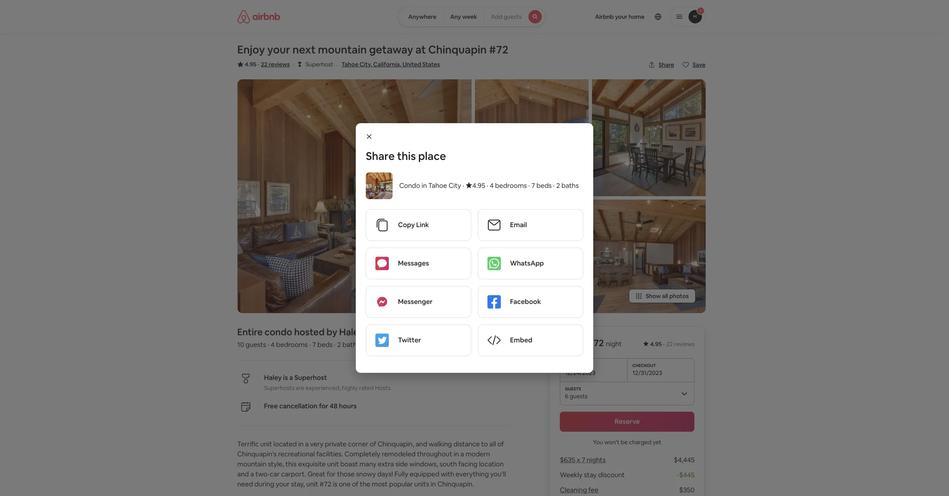 Task type: describe. For each thing, give the bounding box(es) containing it.
copy link button
[[366, 210, 471, 241]]

free
[[264, 402, 278, 411]]

beds for by haley
[[318, 341, 333, 350]]

windows,
[[410, 461, 438, 469]]

share button
[[646, 58, 678, 72]]

add
[[491, 13, 503, 20]]

0 horizontal spatial of
[[352, 481, 359, 489]]

0 horizontal spatial 22
[[261, 61, 268, 68]]

twitter link
[[366, 325, 471, 356]]

baths for by haley
[[343, 341, 360, 350]]

cleaning fee button
[[560, 486, 599, 495]]

in up south
[[454, 450, 459, 459]]

1 horizontal spatial of
[[370, 440, 376, 449]]

experienced,
[[306, 385, 341, 392]]

units
[[414, 481, 429, 489]]

condo
[[399, 182, 420, 190]]

getaway
[[369, 43, 413, 57]]

copy link
[[398, 221, 429, 230]]

located
[[274, 440, 297, 449]]

copy
[[398, 221, 415, 230]]

south
[[440, 461, 457, 469]]

for inside terrific unit located in a very private corner of chinquapin, and walking distance to all of chinquapin's recreational facilities. completely remodeled throughout in a modern mountain style, this exquisite unit boast many extra side windows, south facing location and a two-car carport. great for those snowy days! fully equipped with everything you'll need during your stay, unit #72 is one of the most popular units in chinquapin.
[[327, 471, 336, 479]]

city
[[449, 182, 461, 190]]

condo
[[265, 327, 292, 338]]

share for share
[[659, 61, 674, 69]]

photos
[[670, 293, 689, 300]]

in inside share 'dialog'
[[422, 182, 427, 190]]

exquisite
[[298, 461, 326, 469]]

add guests button
[[484, 7, 545, 27]]

· tahoe city, california, united states
[[337, 61, 440, 69]]

are
[[296, 385, 304, 392]]

bedrooms for city
[[495, 182, 527, 190]]

you won't be charged yet
[[593, 439, 662, 447]]

many
[[360, 461, 377, 469]]

7 for by haley
[[312, 341, 316, 350]]

1 vertical spatial and
[[237, 471, 249, 479]]

show all photos button
[[629, 289, 696, 304]]

guests inside entire condo hosted by haley 10 guests · 4 bedrooms · 7 beds · 2 baths
[[246, 341, 266, 350]]

$635
[[560, 456, 575, 465]]

$445
[[680, 471, 695, 480]]

entire condo hosted by haley 10 guests · 4 bedrooms · 7 beds · 2 baths
[[237, 327, 364, 350]]

embed
[[510, 336, 533, 345]]

1 vertical spatial 22
[[667, 341, 673, 348]]

private
[[325, 440, 347, 449]]

anywhere
[[408, 13, 437, 20]]

most
[[372, 481, 388, 489]]

tahoe inside share 'dialog'
[[429, 182, 447, 190]]

you'll
[[491, 471, 506, 479]]

this inside share 'dialog'
[[397, 149, 416, 164]]

facebook
[[510, 298, 541, 307]]

48
[[330, 402, 338, 411]]

won't
[[605, 439, 620, 447]]

in right units
[[431, 481, 436, 489]]

10
[[237, 341, 244, 350]]

$635 x 7 nights button
[[560, 456, 606, 465]]

share dialog
[[356, 123, 594, 374]]

twitter
[[398, 336, 421, 345]]

enjoy your next mountain getaway at chinquapin #72
[[237, 43, 509, 57]]

0 horizontal spatial unit
[[260, 440, 272, 449]]

yet
[[653, 439, 662, 447]]

carport.
[[281, 471, 306, 479]]

during
[[255, 481, 274, 489]]

with
[[441, 471, 454, 479]]

cleaning fee
[[560, 486, 599, 495]]

car
[[270, 471, 280, 479]]

this inside terrific unit located in a very private corner of chinquapin, and walking distance to all of chinquapin's recreational facilities. completely remodeled throughout in a modern mountain style, this exquisite unit boast many extra side windows, south facing location and a two-car carport. great for those snowy days! fully equipped with everything you'll need during your stay, unit #72 is one of the most popular units in chinquapin.
[[286, 461, 297, 469]]

#72 inside terrific unit located in a very private corner of chinquapin, and walking distance to all of chinquapin's recreational facilities. completely remodeled throughout in a modern mountain style, this exquisite unit boast many extra side windows, south facing location and a two-car carport. great for those snowy days! fully equipped with everything you'll need during your stay, unit #72 is one of the most popular units in chinquapin.
[[320, 481, 332, 489]]

superhosts
[[264, 385, 295, 392]]

0 vertical spatial your
[[267, 43, 290, 57]]

save button
[[679, 58, 709, 72]]

hours
[[339, 402, 357, 411]]

side
[[396, 461, 408, 469]]

cancellation
[[279, 402, 318, 411]]

1 horizontal spatial #72
[[489, 43, 509, 57]]

all inside button
[[662, 293, 668, 300]]

snowy
[[356, 471, 376, 479]]

terrific
[[237, 440, 259, 449]]

22 reviews button
[[261, 60, 290, 69]]

tahoe inside '· tahoe city, california, united states'
[[342, 61, 359, 68]]

those
[[337, 471, 355, 479]]

whatsapp
[[510, 259, 544, 268]]

link
[[416, 221, 429, 230]]

at
[[416, 43, 426, 57]]

mountain inside terrific unit located in a very private corner of chinquapin, and walking distance to all of chinquapin's recreational facilities. completely remodeled throughout in a modern mountain style, this exquisite unit boast many extra side windows, south facing location and a two-car carport. great for those snowy days! fully equipped with everything you'll need during your stay, unit #72 is one of the most popular units in chinquapin.
[[237, 461, 267, 469]]

discount
[[598, 471, 625, 480]]

0 horizontal spatial reviews
[[269, 61, 290, 68]]

days!
[[377, 471, 393, 479]]

facing
[[459, 461, 478, 469]]

messages link
[[366, 248, 471, 279]]

two-
[[256, 471, 270, 479]]

modern
[[466, 450, 490, 459]]

style,
[[268, 461, 284, 469]]

x
[[577, 456, 580, 465]]

reserve button
[[560, 412, 695, 433]]

great
[[308, 471, 325, 479]]

$350
[[679, 486, 695, 495]]

free cancellation for 48 hours
[[264, 402, 357, 411]]

hosted
[[294, 327, 325, 338]]

a inside 'haley is a superhost superhosts are experienced, highly rated hosts.'
[[289, 374, 293, 383]]

enjoy your next mountain getaway at chinquapin #72 image 1 image
[[237, 79, 472, 314]]

1 horizontal spatial 4.95
[[651, 341, 662, 348]]

boast
[[341, 461, 358, 469]]

week
[[462, 13, 477, 20]]

4 for hosted
[[271, 341, 275, 350]]

7 for city
[[532, 182, 535, 190]]

★4.95
[[466, 182, 485, 190]]



Task type: vqa. For each thing, say whether or not it's contained in the screenshot.
view associated with Valley view
no



Task type: locate. For each thing, give the bounding box(es) containing it.
1 horizontal spatial 22
[[667, 341, 673, 348]]

4.95
[[245, 61, 257, 68], [651, 341, 662, 348]]

0 horizontal spatial baths
[[343, 341, 360, 350]]

extra
[[378, 461, 394, 469]]

beds down hosted
[[318, 341, 333, 350]]

2
[[557, 182, 560, 190], [337, 341, 341, 350]]

2 vertical spatial 7
[[582, 456, 586, 465]]

0 horizontal spatial share
[[366, 149, 395, 164]]

0 vertical spatial 22
[[261, 61, 268, 68]]

-$445
[[677, 471, 695, 480]]

2 for by haley
[[337, 341, 341, 350]]

by haley
[[327, 327, 364, 338]]

terrific unit located in a very private corner of chinquapin, and walking distance to all of chinquapin's recreational facilities. completely remodeled throughout in a modern mountain style, this exquisite unit boast many extra side windows, south facing location and a two-car carport. great for those snowy days! fully equipped with everything you'll need during your stay, unit #72 is one of the most popular units in chinquapin.
[[237, 440, 508, 489]]

#72 down add
[[489, 43, 509, 57]]

0 vertical spatial is
[[283, 374, 288, 383]]

·
[[258, 61, 259, 68], [293, 61, 295, 69], [337, 61, 338, 69], [463, 182, 464, 190], [487, 182, 489, 190], [529, 182, 530, 190], [553, 182, 555, 190], [268, 341, 269, 350], [309, 341, 311, 350], [334, 341, 336, 350], [663, 341, 665, 348]]

for left "48"
[[319, 402, 328, 411]]

rated
[[359, 385, 374, 392]]

1 horizontal spatial baths
[[562, 182, 579, 190]]

entire
[[237, 327, 263, 338]]

1 horizontal spatial tahoe
[[429, 182, 447, 190]]

1 vertical spatial 4.95
[[651, 341, 662, 348]]

0 horizontal spatial and
[[237, 471, 249, 479]]

0 horizontal spatial #72
[[320, 481, 332, 489]]

is inside terrific unit located in a very private corner of chinquapin, and walking distance to all of chinquapin's recreational facilities. completely remodeled throughout in a modern mountain style, this exquisite unit boast many extra side windows, south facing location and a two-car carport. great for those snowy days! fully equipped with everything you'll need during your stay, unit #72 is one of the most popular units in chinquapin.
[[333, 481, 338, 489]]

1 vertical spatial mountain
[[237, 461, 267, 469]]

1 horizontal spatial beds
[[537, 182, 552, 190]]

2 horizontal spatial unit
[[327, 461, 339, 469]]

baths inside entire condo hosted by haley 10 guests · 4 bedrooms · 7 beds · 2 baths
[[343, 341, 360, 350]]

guests inside button
[[504, 13, 522, 20]]

all right to
[[490, 440, 496, 449]]

city,
[[360, 61, 372, 68]]

0 vertical spatial 4.95 · 22 reviews
[[245, 61, 290, 68]]

0 vertical spatial beds
[[537, 182, 552, 190]]

a left the very
[[305, 440, 309, 449]]

beds for city
[[537, 182, 552, 190]]

2 vertical spatial unit
[[306, 481, 318, 489]]

bedrooms
[[495, 182, 527, 190], [276, 341, 308, 350]]

beds up email link on the top right
[[537, 182, 552, 190]]

bedrooms inside entire condo hosted by haley 10 guests · 4 bedrooms · 7 beds · 2 baths
[[276, 341, 308, 350]]

bedrooms right ★4.95
[[495, 182, 527, 190]]

superhost inside 'haley is a superhost superhosts are experienced, highly rated hosts.'
[[295, 374, 327, 383]]

4 down condo
[[271, 341, 275, 350]]

beds inside share 'dialog'
[[537, 182, 552, 190]]

$4,445
[[674, 456, 695, 465]]

1 horizontal spatial 4.95 · 22 reviews
[[651, 341, 695, 348]]

$635 x 7 nights
[[560, 456, 606, 465]]

1 horizontal spatial bedrooms
[[495, 182, 527, 190]]

your up 22 reviews button
[[267, 43, 290, 57]]

none search field containing anywhere
[[398, 7, 545, 27]]

guests right add
[[504, 13, 522, 20]]

1 vertical spatial all
[[490, 440, 496, 449]]

4 inside entire condo hosted by haley 10 guests · 4 bedrooms · 7 beds · 2 baths
[[271, 341, 275, 350]]

bedrooms inside share 'dialog'
[[495, 182, 527, 190]]

enjoy your next mountain getaway at chinquapin #72 image 4 image
[[592, 79, 706, 197]]

any week
[[450, 13, 477, 20]]

recreational
[[278, 450, 315, 459]]

0 vertical spatial 7
[[532, 182, 535, 190]]

1 vertical spatial tahoe
[[429, 182, 447, 190]]

0 vertical spatial all
[[662, 293, 668, 300]]

12/31/2023
[[633, 370, 663, 377]]

0 horizontal spatial bedrooms
[[276, 341, 308, 350]]

1 vertical spatial bedrooms
[[276, 341, 308, 350]]

guests down entire
[[246, 341, 266, 350]]

1 horizontal spatial 4
[[490, 182, 494, 190]]

tahoe left city,
[[342, 61, 359, 68]]

0 vertical spatial guests
[[504, 13, 522, 20]]

is
[[283, 374, 288, 383], [333, 481, 338, 489]]

0 horizontal spatial 4.95 · 22 reviews
[[245, 61, 290, 68]]

fee
[[589, 486, 599, 495]]

charged
[[629, 439, 652, 447]]

0 vertical spatial unit
[[260, 440, 272, 449]]

0 horizontal spatial 2
[[337, 341, 341, 350]]

condo in tahoe city · ★4.95 · 4 bedrooms · 7 beds · 2 baths
[[399, 182, 579, 190]]

weekly
[[560, 471, 583, 480]]

1 horizontal spatial unit
[[306, 481, 318, 489]]

0 vertical spatial 4.95
[[245, 61, 257, 68]]

in up recreational
[[298, 440, 304, 449]]

0 vertical spatial tahoe
[[342, 61, 359, 68]]

highly
[[342, 385, 358, 392]]

0 horizontal spatial this
[[286, 461, 297, 469]]

cleaning
[[560, 486, 587, 495]]

haley
[[264, 374, 282, 383]]

corner
[[348, 440, 368, 449]]

1 horizontal spatial all
[[662, 293, 668, 300]]

remodeled
[[382, 450, 416, 459]]

2 inside share 'dialog'
[[557, 182, 560, 190]]

whatsapp link
[[479, 248, 583, 279]]

0 horizontal spatial 4
[[271, 341, 275, 350]]

messenger link
[[366, 287, 471, 318]]

equipped
[[410, 471, 440, 479]]

all inside terrific unit located in a very private corner of chinquapin, and walking distance to all of chinquapin's recreational facilities. completely remodeled throughout in a modern mountain style, this exquisite unit boast many extra side windows, south facing location and a two-car carport. great for those snowy days! fully equipped with everything you'll need during your stay, unit #72 is one of the most popular units in chinquapin.
[[490, 440, 496, 449]]

a
[[289, 374, 293, 383], [305, 440, 309, 449], [461, 450, 464, 459], [250, 471, 254, 479]]

1 vertical spatial your
[[276, 481, 290, 489]]

4 right ★4.95
[[490, 182, 494, 190]]

1 vertical spatial unit
[[327, 461, 339, 469]]

and
[[416, 440, 427, 449], [237, 471, 249, 479]]

4.95 · 22 reviews
[[245, 61, 290, 68], [651, 341, 695, 348]]

unit down great
[[306, 481, 318, 489]]

7 down hosted
[[312, 341, 316, 350]]

haley is a superhost superhosts are experienced, highly rated hosts.
[[264, 374, 392, 392]]

1 horizontal spatial and
[[416, 440, 427, 449]]

tahoe
[[342, 61, 359, 68], [429, 182, 447, 190]]

1 horizontal spatial this
[[397, 149, 416, 164]]

for left those
[[327, 471, 336, 479]]

0 vertical spatial bedrooms
[[495, 182, 527, 190]]

facilities.
[[316, 450, 343, 459]]

baths inside share 'dialog'
[[562, 182, 579, 190]]

1 vertical spatial 2
[[337, 341, 341, 350]]

of left 'the'
[[352, 481, 359, 489]]

0 horizontal spatial mountain
[[237, 461, 267, 469]]

tahoe left city
[[429, 182, 447, 190]]

0 vertical spatial #72
[[489, 43, 509, 57]]

0 vertical spatial for
[[319, 402, 328, 411]]

bedrooms for by haley
[[276, 341, 308, 350]]

a left two-
[[250, 471, 254, 479]]

facebook link
[[479, 287, 583, 318]]

all
[[662, 293, 668, 300], [490, 440, 496, 449]]

enjoy your next mountain getaway at chinquapin #72 image 2 image
[[475, 79, 589, 197]]

1 horizontal spatial guests
[[504, 13, 522, 20]]

nights
[[587, 456, 606, 465]]

unit up chinquapin's
[[260, 440, 272, 449]]

is inside 'haley is a superhost superhosts are experienced, highly rated hosts.'
[[283, 374, 288, 383]]

1 horizontal spatial 2
[[557, 182, 560, 190]]

0 vertical spatial 4
[[490, 182, 494, 190]]

0 vertical spatial 2
[[557, 182, 560, 190]]

in right condo
[[422, 182, 427, 190]]

your down car
[[276, 481, 290, 489]]

0 vertical spatial superhost
[[306, 61, 333, 68]]

1 vertical spatial superhost
[[295, 374, 327, 383]]

0 vertical spatial mountain
[[318, 43, 367, 57]]

1 vertical spatial 4
[[271, 341, 275, 350]]

your inside terrific unit located in a very private corner of chinquapin, and walking distance to all of chinquapin's recreational facilities. completely remodeled throughout in a modern mountain style, this exquisite unit boast many extra side windows, south facing location and a two-car carport. great for those snowy days! fully equipped with everything you'll need during your stay, unit #72 is one of the most popular units in chinquapin.
[[276, 481, 290, 489]]

haley is a superhost. learn more about haley. image
[[487, 327, 511, 351], [487, 327, 511, 351]]

unit down facilities.
[[327, 461, 339, 469]]

show
[[646, 293, 661, 300]]

1 horizontal spatial mountain
[[318, 43, 367, 57]]

None search field
[[398, 7, 545, 27]]

next
[[293, 43, 316, 57]]

distance
[[454, 440, 480, 449]]

all right show
[[662, 293, 668, 300]]

0 vertical spatial this
[[397, 149, 416, 164]]

0 vertical spatial and
[[416, 440, 427, 449]]

is up superhosts
[[283, 374, 288, 383]]

this up carport.
[[286, 461, 297, 469]]

email link
[[479, 210, 583, 241]]

0 horizontal spatial tahoe
[[342, 61, 359, 68]]

everything
[[456, 471, 489, 479]]

4.95 · 22 reviews up 12/31/2023
[[651, 341, 695, 348]]

enjoy your next mountain getaway at chinquapin #72 image 5 image
[[592, 200, 706, 314]]

chinquapin
[[428, 43, 487, 57]]

completely
[[345, 450, 381, 459]]

is left one
[[333, 481, 338, 489]]

4.95 up 12/31/2023
[[651, 341, 662, 348]]

1 vertical spatial 4.95 · 22 reviews
[[651, 341, 695, 348]]

7 up email link on the top right
[[532, 182, 535, 190]]

chinquapin's
[[237, 450, 277, 459]]

any week button
[[443, 7, 484, 27]]

and up throughout
[[416, 440, 427, 449]]

any
[[450, 13, 461, 20]]

baths
[[562, 182, 579, 190], [343, 341, 360, 350]]

1 vertical spatial guests
[[246, 341, 266, 350]]

night
[[606, 340, 622, 349]]

bedrooms down condo
[[276, 341, 308, 350]]

united
[[403, 61, 421, 68]]

0 horizontal spatial 4.95
[[245, 61, 257, 68]]

guests
[[504, 13, 522, 20], [246, 341, 266, 350]]

4 for tahoe
[[490, 182, 494, 190]]

4.95 · 22 reviews down enjoy
[[245, 61, 290, 68]]

4.95 down enjoy
[[245, 61, 257, 68]]

1 vertical spatial share
[[366, 149, 395, 164]]

1 vertical spatial 7
[[312, 341, 316, 350]]

share inside button
[[659, 61, 674, 69]]

a up superhosts
[[289, 374, 293, 383]]

to
[[481, 440, 488, 449]]

4
[[490, 182, 494, 190], [271, 341, 275, 350]]

0 vertical spatial reviews
[[269, 61, 290, 68]]

enjoy your next mountain getaway at chinquapin #72 image 3 image
[[475, 200, 589, 314]]

superhost up are
[[295, 374, 327, 383]]

4 inside share 'dialog'
[[490, 182, 494, 190]]

this left place at the top of page
[[397, 149, 416, 164]]

1 vertical spatial this
[[286, 461, 297, 469]]

and up need
[[237, 471, 249, 479]]

1 vertical spatial reviews
[[674, 341, 695, 348]]

1 vertical spatial is
[[333, 481, 338, 489]]

share inside 'dialog'
[[366, 149, 395, 164]]

0 horizontal spatial 7
[[312, 341, 316, 350]]

0 horizontal spatial is
[[283, 374, 288, 383]]

fully
[[395, 471, 408, 479]]

1 vertical spatial beds
[[318, 341, 333, 350]]

2 for city
[[557, 182, 560, 190]]

1 horizontal spatial share
[[659, 61, 674, 69]]

profile element
[[555, 0, 706, 33]]

2 horizontal spatial 7
[[582, 456, 586, 465]]

chinquapin,
[[378, 440, 414, 449]]

share this place
[[366, 149, 446, 164]]

0 vertical spatial baths
[[562, 182, 579, 190]]

#72 down great
[[320, 481, 332, 489]]

mountain down chinquapin's
[[237, 461, 267, 469]]

anywhere button
[[398, 7, 444, 27]]

7 right x
[[582, 456, 586, 465]]

reviews
[[269, 61, 290, 68], [674, 341, 695, 348]]

a down distance
[[461, 450, 464, 459]]

be
[[621, 439, 628, 447]]

tahoe city, california, united states button
[[342, 59, 440, 69]]

enjoy
[[237, 43, 265, 57]]

1 vertical spatial baths
[[343, 341, 360, 350]]

0 horizontal spatial all
[[490, 440, 496, 449]]

0 vertical spatial share
[[659, 61, 674, 69]]

baths for city
[[562, 182, 579, 190]]

0 horizontal spatial beds
[[318, 341, 333, 350]]

2 inside entire condo hosted by haley 10 guests · 4 bedrooms · 7 beds · 2 baths
[[337, 341, 341, 350]]

of right to
[[498, 440, 504, 449]]

location
[[479, 461, 504, 469]]

of up "completely"
[[370, 440, 376, 449]]

1 vertical spatial #72
[[320, 481, 332, 489]]

beds inside entire condo hosted by haley 10 guests · 4 bedrooms · 7 beds · 2 baths
[[318, 341, 333, 350]]

stay
[[584, 471, 597, 480]]

2 horizontal spatial of
[[498, 440, 504, 449]]

12/24/2023
[[565, 370, 596, 377]]

superhost right '󰀃'
[[306, 61, 333, 68]]

7 inside entire condo hosted by haley 10 guests · 4 bedrooms · 7 beds · 2 baths
[[312, 341, 316, 350]]

share for share this place
[[366, 149, 395, 164]]

show all photos
[[646, 293, 689, 300]]

1 vertical spatial for
[[327, 471, 336, 479]]

one
[[339, 481, 351, 489]]

need
[[237, 481, 253, 489]]

email
[[510, 221, 527, 230]]

-
[[677, 471, 680, 480]]

mountain up city,
[[318, 43, 367, 57]]

1 horizontal spatial reviews
[[674, 341, 695, 348]]

beds
[[537, 182, 552, 190], [318, 341, 333, 350]]

1 horizontal spatial is
[[333, 481, 338, 489]]

0 horizontal spatial guests
[[246, 341, 266, 350]]

1 horizontal spatial 7
[[532, 182, 535, 190]]

7 inside share 'dialog'
[[532, 182, 535, 190]]



